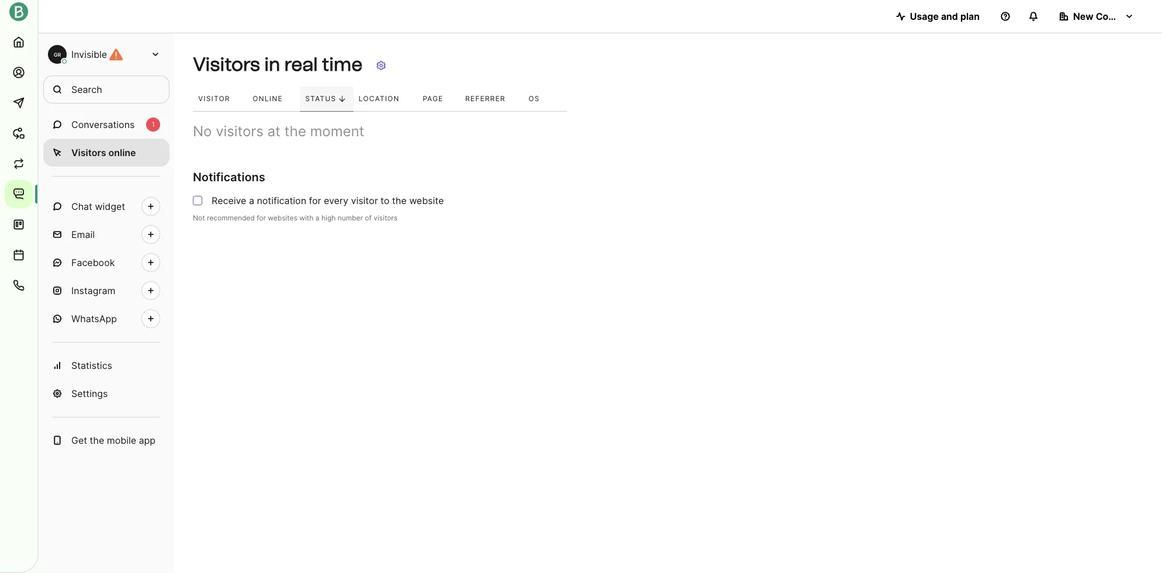 Task type: locate. For each thing, give the bounding box(es) containing it.
for
[[309, 195, 321, 206], [257, 213, 266, 222]]

the right at
[[285, 123, 306, 140]]

receive a notification for every visitor to the website
[[212, 195, 444, 206]]

page button
[[418, 87, 460, 111]]

location
[[359, 94, 400, 103]]

get the mobile app
[[71, 435, 156, 446]]

1 vertical spatial the
[[392, 195, 407, 206]]

company
[[1096, 11, 1140, 22]]

a
[[249, 195, 254, 206], [316, 213, 320, 222]]

not
[[193, 213, 205, 222]]

visitor
[[198, 94, 230, 103]]

0 horizontal spatial visitors
[[71, 147, 106, 158]]

online button
[[248, 87, 300, 111]]

1 horizontal spatial for
[[309, 195, 321, 206]]

for up with
[[309, 195, 321, 206]]

1 vertical spatial visitors
[[71, 147, 106, 158]]

settings
[[71, 388, 108, 399]]

0 vertical spatial for
[[309, 195, 321, 206]]

new company button
[[1050, 5, 1144, 28]]

visitors online
[[71, 147, 136, 158]]

website
[[409, 195, 444, 206]]

1 horizontal spatial visitors
[[374, 213, 398, 222]]

notifications
[[193, 170, 265, 184]]

1 horizontal spatial a
[[316, 213, 320, 222]]

0 horizontal spatial for
[[257, 213, 266, 222]]

0 horizontal spatial a
[[249, 195, 254, 206]]

time
[[322, 53, 363, 76]]

email link
[[43, 220, 170, 249]]

recommended
[[207, 213, 255, 222]]

usage and plan button
[[887, 5, 990, 28]]

usage and plan
[[910, 11, 980, 22]]

gr
[[54, 51, 61, 58]]

visitors
[[193, 53, 260, 76], [71, 147, 106, 158]]

location button
[[354, 87, 418, 111]]

visitors for visitors online
[[71, 147, 106, 158]]

2 vertical spatial the
[[90, 435, 104, 446]]

no
[[193, 123, 212, 140]]

visitors left at
[[216, 123, 264, 140]]

visitors down conversations
[[71, 147, 106, 158]]

to
[[381, 195, 390, 206]]

visitors down to
[[374, 213, 398, 222]]

2 horizontal spatial the
[[392, 195, 407, 206]]

not recommended for websites with a high number of visitors
[[193, 213, 398, 222]]

for left "websites"
[[257, 213, 266, 222]]

online
[[253, 94, 283, 103]]

1 horizontal spatial the
[[285, 123, 306, 140]]

1 horizontal spatial visitors
[[193, 53, 260, 76]]

1 vertical spatial visitors
[[374, 213, 398, 222]]

0 horizontal spatial visitors
[[216, 123, 264, 140]]

visitor
[[351, 195, 378, 206]]

instagram link
[[43, 277, 170, 305]]

online
[[108, 147, 136, 158]]

the right to
[[392, 195, 407, 206]]

conversations
[[71, 119, 135, 130]]

websites
[[268, 213, 298, 222]]

os button
[[524, 87, 556, 111]]

0 vertical spatial a
[[249, 195, 254, 206]]

the right the get in the left of the page
[[90, 435, 104, 446]]

notification
[[257, 195, 306, 206]]

plan
[[961, 11, 980, 22]]

a right with
[[316, 213, 320, 222]]

status button
[[300, 87, 354, 111]]

new company
[[1074, 11, 1140, 22]]

no visitors at the moment
[[193, 123, 365, 140]]

visitors
[[216, 123, 264, 140], [374, 213, 398, 222]]

search link
[[43, 75, 170, 104]]

1 vertical spatial for
[[257, 213, 266, 222]]

usage
[[910, 11, 939, 22]]

0 horizontal spatial the
[[90, 435, 104, 446]]

0 vertical spatial visitors
[[193, 53, 260, 76]]

the
[[285, 123, 306, 140], [392, 195, 407, 206], [90, 435, 104, 446]]

visitors up visitor button
[[193, 53, 260, 76]]

a right 'receive'
[[249, 195, 254, 206]]

facebook link
[[43, 249, 170, 277]]



Task type: vqa. For each thing, say whether or not it's contained in the screenshot.
'Email'
yes



Task type: describe. For each thing, give the bounding box(es) containing it.
high
[[322, 213, 336, 222]]

every
[[324, 195, 349, 206]]

number
[[338, 213, 363, 222]]

referrer button
[[460, 87, 524, 111]]

statistics
[[71, 360, 112, 371]]

search
[[71, 84, 102, 95]]

1 vertical spatial a
[[316, 213, 320, 222]]

chat widget link
[[43, 192, 170, 220]]

app
[[139, 435, 156, 446]]

receive
[[212, 195, 246, 206]]

real
[[285, 53, 318, 76]]

1
[[152, 120, 155, 129]]

in
[[264, 53, 280, 76]]

visitor button
[[193, 87, 248, 111]]

email
[[71, 229, 95, 240]]

chat widget
[[71, 201, 125, 212]]

0 vertical spatial visitors
[[216, 123, 264, 140]]

whatsapp link
[[43, 305, 170, 333]]

os
[[529, 94, 540, 103]]

facebook
[[71, 257, 115, 268]]

mobile
[[107, 435, 136, 446]]

page
[[423, 94, 444, 103]]

0 vertical spatial the
[[285, 123, 306, 140]]

get
[[71, 435, 87, 446]]

invisible
[[71, 49, 107, 60]]

new
[[1074, 11, 1094, 22]]

statistics link
[[43, 351, 170, 380]]

of
[[365, 213, 372, 222]]

get the mobile app link
[[43, 426, 170, 454]]

moment
[[310, 123, 365, 140]]

chat
[[71, 201, 92, 212]]

visitors online link
[[43, 139, 170, 167]]

referrer
[[465, 94, 506, 103]]

widget
[[95, 201, 125, 212]]

at
[[268, 123, 281, 140]]

and
[[942, 11, 959, 22]]

visitors in real time
[[193, 53, 363, 76]]

visitors for visitors in real time
[[193, 53, 260, 76]]

whatsapp
[[71, 313, 117, 325]]

settings link
[[43, 380, 170, 408]]

status
[[305, 94, 336, 103]]

instagram
[[71, 285, 115, 297]]

with
[[300, 213, 314, 222]]



